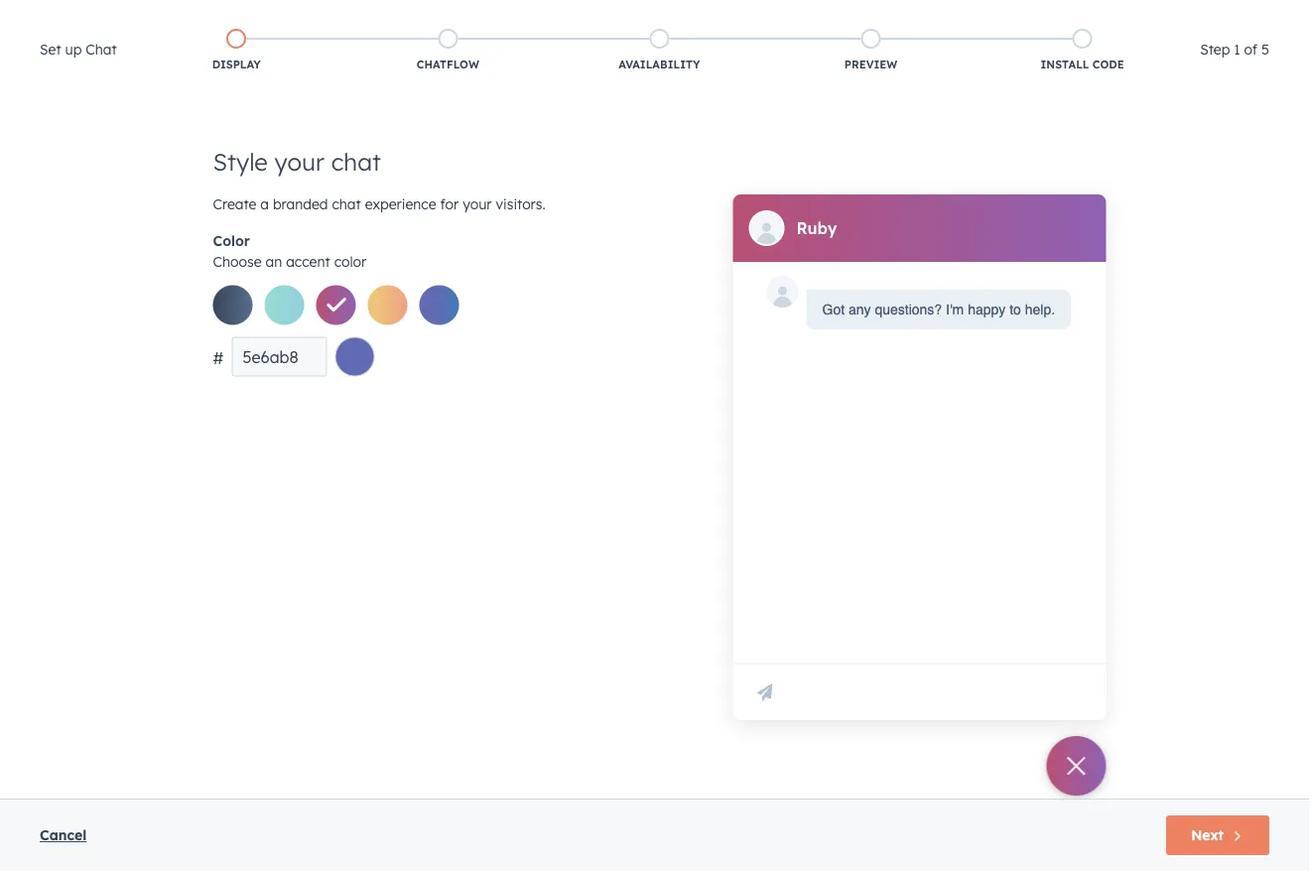 Task type: vqa. For each thing, say whether or not it's contained in the screenshot.
bottommost your
yes



Task type: locate. For each thing, give the bounding box(es) containing it.
color
[[334, 253, 367, 270]]

1 horizontal spatial your
[[463, 196, 492, 213]]

your up "branded"
[[275, 147, 325, 177]]

help.
[[1025, 302, 1055, 318]]

display list item
[[131, 25, 342, 76]]

menu
[[865, 0, 1286, 39]]

to
[[1010, 302, 1021, 318]]

list
[[131, 25, 1189, 76]]

visitors.
[[496, 196, 546, 213]]

chat right "branded"
[[332, 196, 361, 213]]

0 horizontal spatial your
[[275, 147, 325, 177]]

2 menu item from the left
[[1010, 0, 1052, 32]]

create a branded chat experience for your visitors.
[[213, 196, 546, 213]]

cancel
[[40, 827, 87, 844]]

your right for
[[463, 196, 492, 213]]

step
[[1200, 41, 1230, 58]]

ruby
[[797, 218, 837, 238]]

0 vertical spatial your
[[275, 147, 325, 177]]

availability list item
[[554, 25, 765, 76]]

chat
[[331, 147, 381, 177], [332, 196, 361, 213]]

style
[[213, 147, 268, 177]]

i'm
[[946, 302, 964, 318]]

menu item
[[865, 0, 967, 32], [1010, 0, 1052, 32], [1052, 0, 1086, 32], [1086, 0, 1128, 32]]

set
[[40, 41, 61, 58]]

color
[[213, 232, 250, 250]]

chatflow
[[417, 58, 479, 71]]

chat up create a branded chat experience for your visitors.
[[331, 147, 381, 177]]

your
[[275, 147, 325, 177], [463, 196, 492, 213]]

4 menu item from the left
[[1086, 0, 1128, 32]]

0 vertical spatial chat
[[331, 147, 381, 177]]

branded
[[273, 196, 328, 213]]

search image
[[1264, 50, 1282, 68]]

got
[[823, 302, 845, 318]]

agent says: got any questions? i'm happy to help. element
[[823, 298, 1055, 322]]

up
[[65, 41, 82, 58]]

got any questions? i'm happy to help.
[[823, 302, 1055, 318]]

choose
[[213, 253, 262, 270]]

chat
[[86, 41, 117, 58]]

None text field
[[232, 337, 327, 377]]

search button
[[1254, 42, 1292, 75]]



Task type: describe. For each thing, give the bounding box(es) containing it.
next
[[1192, 827, 1224, 844]]

set up chat heading
[[40, 38, 117, 62]]

chatflow list item
[[342, 25, 554, 76]]

install code list item
[[977, 25, 1189, 76]]

preview
[[845, 58, 898, 71]]

1 menu item from the left
[[865, 0, 967, 32]]

1 vertical spatial your
[[463, 196, 492, 213]]

next button
[[1167, 816, 1270, 856]]

create
[[213, 196, 257, 213]]

an
[[266, 253, 282, 270]]

preview list item
[[765, 25, 977, 76]]

step 1 of 5
[[1200, 41, 1270, 58]]

of
[[1245, 41, 1258, 58]]

style your chat
[[213, 147, 381, 177]]

questions?
[[875, 302, 942, 318]]

any
[[849, 302, 871, 318]]

set up chat
[[40, 41, 117, 58]]

install
[[1041, 58, 1090, 71]]

#
[[213, 348, 224, 368]]

color choose an accent color
[[213, 232, 367, 270]]

cancel button
[[40, 824, 87, 848]]

a
[[260, 196, 269, 213]]

happy
[[968, 302, 1006, 318]]

availability
[[619, 58, 700, 71]]

Search HubSpot search field
[[1031, 42, 1274, 75]]

3 menu item from the left
[[1052, 0, 1086, 32]]

experience
[[365, 196, 436, 213]]

1 vertical spatial chat
[[332, 196, 361, 213]]

accent
[[286, 253, 330, 270]]

1
[[1234, 41, 1241, 58]]

5
[[1262, 41, 1270, 58]]

code
[[1093, 58, 1125, 71]]

list containing display
[[131, 25, 1189, 76]]

install code
[[1041, 58, 1125, 71]]

display
[[212, 58, 261, 71]]

for
[[440, 196, 459, 213]]



